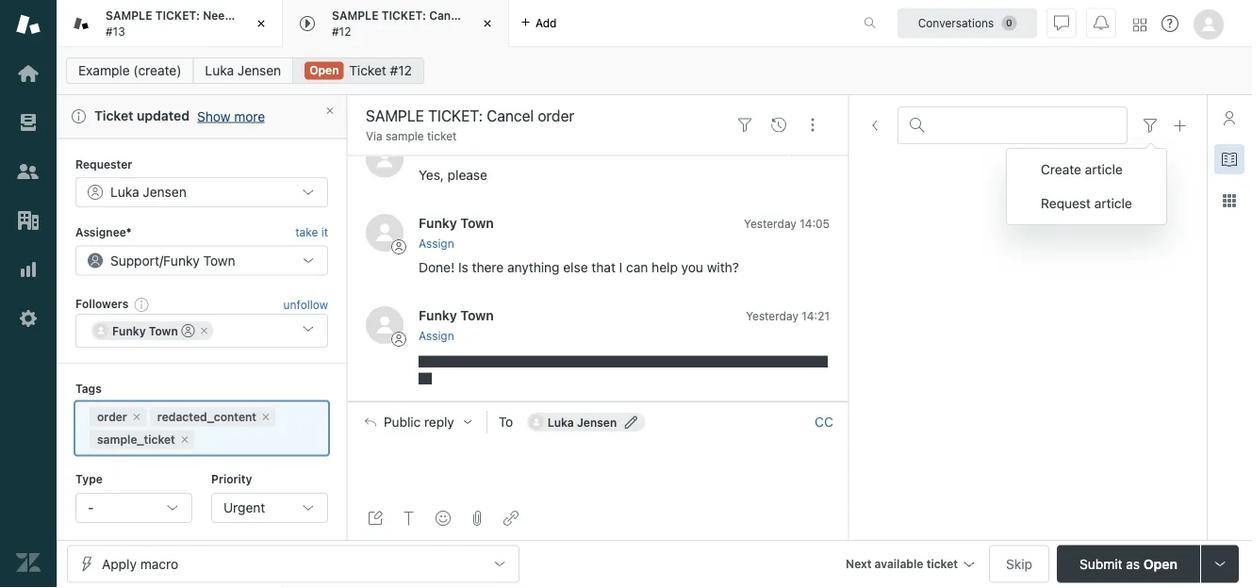 Task type: describe. For each thing, give the bounding box(es) containing it.
order inside sample ticket: cancel order #12
[[470, 9, 500, 22]]

1 avatar image from the top
[[366, 140, 404, 178]]

topic
[[75, 541, 105, 554]]

yes,
[[419, 168, 444, 183]]

14:05 for yes, please
[[800, 144, 830, 157]]

next available ticket button
[[838, 546, 982, 586]]

tab containing sample ticket: cancel order
[[283, 0, 509, 47]]

admin image
[[16, 307, 41, 331]]

displays possible ticket submission types image
[[1213, 557, 1228, 572]]

take
[[295, 225, 318, 238]]

town inside option
[[149, 324, 178, 337]]

more
[[234, 108, 265, 124]]

urgent button
[[211, 493, 328, 523]]

events image
[[772, 118, 787, 133]]

done!
[[419, 261, 455, 276]]

next available ticket
[[846, 558, 958, 571]]

help
[[652, 261, 678, 276]]

urgent
[[224, 500, 265, 515]]

avatar image for ▇▇▇▇▇▇▇▇▇▇▇▇▇▇▇▇▇▇▇▇▇▇▇▇▇▇▇▇▇▇▇ ▇
[[366, 307, 404, 345]]

remove image for redacted_content
[[260, 411, 272, 422]]

funky town link for ▇▇▇▇▇▇▇▇▇▇▇▇▇▇▇▇▇▇▇▇▇▇▇▇▇▇▇▇▇▇▇
[[419, 309, 494, 324]]

tabs tab list
[[57, 0, 844, 47]]

assignee*
[[75, 225, 132, 238]]

tags
[[75, 382, 102, 395]]

yesterday for done! is there anything else that i can help you with?
[[744, 218, 797, 231]]

skip button
[[989, 546, 1050, 583]]

views image
[[16, 110, 41, 135]]

ticket updated show more
[[94, 108, 265, 124]]

customers image
[[16, 159, 41, 184]]

ordered
[[322, 9, 366, 22]]

jensen inside requester element
[[143, 184, 187, 200]]

reply
[[424, 414, 454, 430]]

followers
[[75, 297, 129, 310]]

submit
[[1080, 557, 1123, 572]]

next
[[846, 558, 872, 571]]

skip
[[1006, 557, 1033, 572]]

filter image
[[1143, 118, 1158, 133]]

need
[[203, 9, 232, 22]]

public reply
[[384, 414, 454, 430]]

priority
[[211, 472, 252, 486]]

Yesterday 14:05 text field
[[744, 218, 830, 231]]

apply macro
[[102, 557, 178, 572]]

public reply button
[[348, 403, 487, 442]]

example
[[78, 63, 130, 78]]

support
[[110, 252, 159, 268]]

funky town
[[112, 324, 178, 337]]

conversations button
[[898, 8, 1038, 38]]

there
[[472, 261, 504, 276]]

ticket for ticket updated show more
[[94, 108, 133, 124]]

insert emojis image
[[436, 511, 451, 526]]

▇▇▇▇▇▇▇▇▇▇▇▇▇▇▇▇▇▇▇▇▇▇▇▇▇▇▇▇▇▇▇
[[419, 353, 828, 369]]

apply
[[102, 557, 137, 572]]

show
[[197, 108, 231, 124]]

format text image
[[402, 511, 417, 526]]

sample ticket: cancel order #12
[[332, 9, 500, 38]]

updated
[[137, 108, 190, 124]]

customer context image
[[1222, 110, 1238, 125]]

macro
[[140, 557, 178, 572]]

conversationlabel log
[[347, 125, 849, 402]]

sample ticket: need less items than ordered #13
[[106, 9, 366, 38]]

sample for #13
[[106, 9, 152, 22]]

sample_ticket
[[97, 433, 175, 446]]

yesterday for yes, please
[[744, 144, 797, 157]]

luka jensen down hide composer icon
[[548, 416, 617, 429]]

zendesk support image
[[16, 12, 41, 37]]

funky town option
[[91, 321, 214, 340]]

reporting image
[[16, 258, 41, 282]]

request article
[[1041, 196, 1133, 211]]

menu containing create article
[[1006, 148, 1168, 225]]

you
[[682, 261, 704, 276]]

alert containing ticket updated
[[57, 95, 347, 139]]

followers element
[[75, 314, 328, 348]]

close ticket collision notification image
[[324, 105, 336, 116]]

town down there
[[461, 309, 494, 324]]

remove image inside the funky town option
[[199, 325, 210, 336]]

done! is there anything else that i can help you with?
[[419, 261, 739, 276]]

take it
[[295, 225, 328, 238]]

create article
[[1041, 162, 1123, 177]]

ticket #12
[[349, 63, 412, 78]]

close image for order
[[478, 14, 497, 33]]

via sample ticket
[[366, 130, 457, 143]]

zendesk products image
[[1134, 18, 1147, 32]]

request article menu item
[[1007, 187, 1167, 221]]

type
[[75, 472, 103, 486]]

assign button for done! is there anything else that i can help you with?
[[419, 236, 454, 253]]

can
[[626, 261, 648, 276]]

request
[[1041, 196, 1091, 211]]

luka jensen inside secondary element
[[205, 63, 281, 78]]

main element
[[0, 0, 57, 588]]

luka right luka.jensen@example.com icon
[[548, 416, 574, 429]]

else
[[563, 261, 588, 276]]

1 vertical spatial open
[[1144, 557, 1178, 572]]

items
[[260, 9, 291, 22]]

tab containing sample ticket: need less items than ordered
[[57, 0, 366, 47]]

filter image
[[738, 118, 753, 133]]

luka inside conversationlabel log
[[419, 142, 449, 157]]

example (create) button
[[66, 58, 194, 84]]

less
[[235, 9, 257, 22]]

unfollow
[[284, 297, 328, 311]]

add attachment image
[[470, 511, 485, 526]]

ticket for next available ticket
[[927, 558, 958, 571]]

/
[[159, 252, 163, 268]]

support / funky town
[[110, 252, 235, 268]]

▇
[[419, 370, 432, 386]]

ticket: for need
[[155, 9, 200, 22]]

requester element
[[75, 177, 328, 207]]

cc
[[815, 414, 834, 430]]

jensen down hide composer icon
[[577, 416, 617, 429]]

take it button
[[295, 222, 328, 242]]

close image for less
[[252, 14, 271, 33]]

add button
[[509, 0, 568, 46]]

cc button
[[815, 414, 834, 431]]

than
[[294, 9, 319, 22]]

ticket for ticket #12
[[349, 63, 387, 78]]

i
[[619, 261, 623, 276]]

apps image
[[1222, 193, 1238, 208]]



Task type: vqa. For each thing, say whether or not it's contained in the screenshot.
the Type on the bottom left
yes



Task type: locate. For each thing, give the bounding box(es) containing it.
funky town link
[[419, 216, 494, 232], [419, 309, 494, 324]]

town up there
[[461, 216, 494, 232]]

funky town assign down is
[[419, 309, 494, 343]]

#12 down ordered
[[332, 25, 351, 38]]

ticket down 'example'
[[94, 108, 133, 124]]

jensen up more
[[238, 63, 281, 78]]

1 horizontal spatial ticket
[[927, 558, 958, 571]]

avatar image right it
[[366, 215, 404, 252]]

0 vertical spatial avatar image
[[366, 140, 404, 178]]

open right as
[[1144, 557, 1178, 572]]

example (create)
[[78, 63, 182, 78]]

1 vertical spatial avatar image
[[366, 215, 404, 252]]

to
[[499, 414, 513, 430]]

-
[[88, 500, 94, 515]]

luka.jensen@example.com image
[[529, 415, 544, 430]]

0 vertical spatial assign
[[419, 237, 454, 251]]

2 vertical spatial avatar image
[[366, 307, 404, 345]]

avatar image right unfollow
[[366, 307, 404, 345]]

ticket: inside sample ticket: need less items than ordered #13
[[155, 9, 200, 22]]

funky down done!
[[419, 309, 457, 324]]

jensen inside the luka jensen link
[[238, 63, 281, 78]]

funkytownclown1@gmail.com image
[[93, 323, 108, 338]]

1 vertical spatial funky town link
[[419, 309, 494, 324]]

yesterday 14:05 down events image
[[744, 144, 830, 157]]

cancel
[[429, 9, 467, 22]]

ticket for via sample ticket
[[427, 130, 457, 143]]

1 ticket: from the left
[[155, 9, 200, 22]]

luka inside secondary element
[[205, 63, 234, 78]]

luka jensen link up more
[[193, 58, 293, 84]]

knowledge image
[[1222, 152, 1238, 167]]

draft mode image
[[368, 511, 383, 526]]

notifications image
[[1094, 16, 1109, 31]]

hide composer image
[[590, 394, 606, 409]]

back image
[[868, 118, 883, 133]]

funky town assign for ▇▇▇▇▇▇▇▇▇▇▇▇▇▇▇▇▇▇▇▇▇▇▇▇▇▇▇▇▇▇▇
[[419, 309, 494, 343]]

1 assign button from the top
[[419, 236, 454, 253]]

avatar image left yes,
[[366, 140, 404, 178]]

ticket:
[[155, 9, 200, 22], [382, 9, 426, 22]]

yes, please
[[419, 168, 488, 183]]

luka
[[205, 63, 234, 78], [419, 142, 449, 157], [110, 184, 139, 200], [548, 416, 574, 429]]

sample up #13
[[106, 9, 152, 22]]

organizations image
[[16, 208, 41, 233]]

ticket down ordered
[[349, 63, 387, 78]]

yesterday 14:21
[[746, 311, 830, 324]]

funky right funkytownclown1@gmail.com 'icon'
[[112, 324, 146, 337]]

ticket right sample
[[427, 130, 457, 143]]

2 funky town link from the top
[[419, 309, 494, 324]]

Yesterday 14:05 text field
[[744, 144, 830, 157]]

#12 down sample ticket: cancel order #12
[[390, 63, 412, 78]]

assignee* element
[[75, 245, 328, 275]]

remove image right user is an agent icon
[[199, 325, 210, 336]]

0 horizontal spatial luka jensen link
[[193, 58, 293, 84]]

0 vertical spatial article
[[1085, 162, 1123, 177]]

0 vertical spatial luka jensen link
[[193, 58, 293, 84]]

article
[[1085, 162, 1123, 177], [1095, 196, 1133, 211]]

article inside menu item
[[1085, 162, 1123, 177]]

1 horizontal spatial order
[[470, 9, 500, 22]]

0 horizontal spatial order
[[97, 410, 127, 423]]

1 horizontal spatial ticket:
[[382, 9, 426, 22]]

unfollow button
[[284, 295, 328, 312]]

open
[[310, 64, 339, 77], [1144, 557, 1178, 572]]

yesterday 14:05
[[744, 144, 830, 157], [744, 218, 830, 231]]

14:05 for done! is there anything else that i can help you with?
[[800, 218, 830, 231]]

0 horizontal spatial sample
[[106, 9, 152, 22]]

1 vertical spatial article
[[1095, 196, 1133, 211]]

0 horizontal spatial close image
[[252, 14, 271, 33]]

- button
[[75, 493, 192, 523]]

tab up ticket #12
[[283, 0, 509, 47]]

#13
[[106, 25, 125, 38]]

0 vertical spatial ticket
[[349, 63, 387, 78]]

show more button
[[197, 108, 265, 125]]

luka inside requester element
[[110, 184, 139, 200]]

1 14:05 from the top
[[800, 144, 830, 157]]

ticket: for cancel
[[382, 9, 426, 22]]

tab up (create)
[[57, 0, 366, 47]]

article for create article
[[1085, 162, 1123, 177]]

2 ticket: from the left
[[382, 9, 426, 22]]

available
[[875, 558, 924, 571]]

0 horizontal spatial ticket:
[[155, 9, 200, 22]]

0 horizontal spatial ticket
[[94, 108, 133, 124]]

funky town link up is
[[419, 216, 494, 232]]

1 vertical spatial yesterday 14:05
[[744, 218, 830, 231]]

1 tab from the left
[[57, 0, 366, 47]]

0 vertical spatial ticket
[[427, 130, 457, 143]]

remove image right redacted_content
[[260, 411, 272, 422]]

1 vertical spatial ticket
[[94, 108, 133, 124]]

ticket right available at the right of page
[[927, 558, 958, 571]]

sample for #12
[[332, 9, 379, 22]]

remove image for order
[[131, 411, 142, 422]]

open up close ticket collision notification image
[[310, 64, 339, 77]]

1 funky town assign from the top
[[419, 216, 494, 251]]

2 14:05 from the top
[[800, 218, 830, 231]]

funky inside option
[[112, 324, 146, 337]]

button displays agent's chat status as invisible. image
[[1055, 16, 1070, 31]]

1 horizontal spatial ticket
[[349, 63, 387, 78]]

#12
[[332, 25, 351, 38], [390, 63, 412, 78]]

2 funky town assign from the top
[[419, 309, 494, 343]]

order
[[470, 9, 500, 22], [97, 410, 127, 423]]

avatar image for done! is there anything else that i can help you with?
[[366, 215, 404, 252]]

funky inside assignee* element
[[163, 252, 200, 268]]

as
[[1127, 557, 1141, 572]]

3 avatar image from the top
[[366, 307, 404, 345]]

remove image for sample_ticket
[[179, 434, 190, 445]]

1 vertical spatial ticket
[[927, 558, 958, 571]]

luka jensen link inside secondary element
[[193, 58, 293, 84]]

assign for ▇▇▇▇▇▇▇▇▇▇▇▇▇▇▇▇▇▇▇▇▇▇▇▇▇▇▇▇▇▇▇ ▇
[[419, 330, 454, 343]]

luka down requester
[[110, 184, 139, 200]]

town left user is an agent icon
[[149, 324, 178, 337]]

with?
[[707, 261, 739, 276]]

create article menu item
[[1007, 153, 1167, 187]]

secondary element
[[57, 52, 1253, 90]]

avatar image
[[366, 140, 404, 178], [366, 215, 404, 252], [366, 307, 404, 345]]

funky town assign for done!
[[419, 216, 494, 251]]

zendesk image
[[16, 551, 41, 575]]

article inside menu item
[[1095, 196, 1133, 211]]

1 horizontal spatial luka jensen link
[[419, 142, 498, 157]]

0 vertical spatial funky town link
[[419, 216, 494, 232]]

sample
[[386, 130, 424, 143]]

assign up '▇'
[[419, 330, 454, 343]]

yesterday
[[744, 144, 797, 157], [744, 218, 797, 231], [746, 311, 799, 324]]

tab
[[57, 0, 366, 47], [283, 0, 509, 47]]

sample
[[106, 9, 152, 22], [332, 9, 379, 22]]

create
[[1041, 162, 1082, 177]]

additional actions image
[[714, 143, 729, 158]]

0 vertical spatial order
[[470, 9, 500, 22]]

funky
[[419, 216, 457, 232], [163, 252, 200, 268], [419, 309, 457, 324], [112, 324, 146, 337]]

user is an agent image
[[182, 324, 195, 337]]

conversations
[[918, 17, 994, 30]]

yesterday 14:05 for yes, please
[[744, 144, 830, 157]]

submit as open
[[1080, 557, 1178, 572]]

1 vertical spatial luka jensen link
[[419, 142, 498, 157]]

funky right support
[[163, 252, 200, 268]]

remove image up sample_ticket
[[131, 411, 142, 422]]

anything
[[508, 261, 560, 276]]

0 horizontal spatial ticket
[[427, 130, 457, 143]]

funky town assign up is
[[419, 216, 494, 251]]

luka up yes,
[[419, 142, 449, 157]]

0 vertical spatial funky town assign
[[419, 216, 494, 251]]

ticket inside dropdown button
[[927, 558, 958, 571]]

town
[[461, 216, 494, 232], [203, 252, 235, 268], [461, 309, 494, 324], [149, 324, 178, 337]]

ticket inside secondary element
[[349, 63, 387, 78]]

via
[[366, 130, 383, 143]]

#12 inside secondary element
[[390, 63, 412, 78]]

luka jensen
[[205, 63, 281, 78], [419, 142, 498, 157], [110, 184, 187, 200], [548, 416, 617, 429]]

alert
[[57, 95, 347, 139]]

luka jensen up yes, please
[[419, 142, 498, 157]]

Subject field
[[362, 105, 724, 127]]

redacted_content
[[157, 410, 257, 423]]

luka jensen inside requester element
[[110, 184, 187, 200]]

sample inside sample ticket: cancel order #12
[[332, 9, 379, 22]]

luka jensen inside conversationlabel log
[[419, 142, 498, 157]]

0 vertical spatial yesterday 14:05
[[744, 144, 830, 157]]

please
[[448, 168, 488, 183]]

ticket
[[349, 63, 387, 78], [94, 108, 133, 124]]

remove image
[[199, 325, 210, 336], [131, 411, 142, 422], [260, 411, 272, 422], [179, 434, 190, 445]]

create or request article image
[[1173, 118, 1189, 133]]

open inside secondary element
[[310, 64, 339, 77]]

assign button
[[419, 236, 454, 253], [419, 328, 454, 345]]

public
[[384, 414, 421, 430]]

luka jensen down requester
[[110, 184, 187, 200]]

2 assign button from the top
[[419, 328, 454, 345]]

funky up done!
[[419, 216, 457, 232]]

2 avatar image from the top
[[366, 215, 404, 252]]

2 yesterday 14:05 from the top
[[744, 218, 830, 231]]

luka up show
[[205, 63, 234, 78]]

1 yesterday 14:05 from the top
[[744, 144, 830, 157]]

0 horizontal spatial open
[[310, 64, 339, 77]]

jensen inside conversationlabel log
[[452, 142, 498, 157]]

order up sample_ticket
[[97, 410, 127, 423]]

ticket: left need
[[155, 9, 200, 22]]

0 vertical spatial assign button
[[419, 236, 454, 253]]

yesterday 14:05 down yesterday 14:05 text field
[[744, 218, 830, 231]]

article for request article
[[1095, 196, 1133, 211]]

close image
[[252, 14, 271, 33], [478, 14, 497, 33]]

1 vertical spatial 14:05
[[800, 218, 830, 231]]

jensen up please
[[452, 142, 498, 157]]

1 close image from the left
[[252, 14, 271, 33]]

0 vertical spatial open
[[310, 64, 339, 77]]

1 horizontal spatial close image
[[478, 14, 497, 33]]

remove image down redacted_content
[[179, 434, 190, 445]]

sample inside sample ticket: need less items than ordered #13
[[106, 9, 152, 22]]

1 vertical spatial assign
[[419, 330, 454, 343]]

edit user image
[[625, 416, 638, 429]]

#12 inside sample ticket: cancel order #12
[[332, 25, 351, 38]]

luka jensen up more
[[205, 63, 281, 78]]

funky town link for done!
[[419, 216, 494, 232]]

yesterday down yesterday 14:05 text field
[[744, 218, 797, 231]]

yesterday for ▇▇▇▇▇▇▇▇▇▇▇▇▇▇▇▇▇▇▇▇▇▇▇▇▇▇▇▇▇▇▇ ▇
[[746, 311, 799, 324]]

get started image
[[16, 61, 41, 86]]

yesterday 14:05 for done! is there anything else that i can help you with?
[[744, 218, 830, 231]]

(create)
[[133, 63, 182, 78]]

luka jensen link up yes, please
[[419, 142, 498, 157]]

info on adding followers image
[[134, 296, 149, 312]]

assign button for ▇▇▇▇▇▇▇▇▇▇▇▇▇▇▇▇▇▇▇▇▇▇▇▇▇▇▇▇▇▇▇ ▇
[[419, 328, 454, 345]]

add
[[536, 17, 557, 30]]

funky town assign
[[419, 216, 494, 251], [419, 309, 494, 343]]

article down create article menu item
[[1095, 196, 1133, 211]]

2 assign from the top
[[419, 330, 454, 343]]

2 tab from the left
[[283, 0, 509, 47]]

1 vertical spatial assign button
[[419, 328, 454, 345]]

ticket: inside sample ticket: cancel order #12
[[382, 9, 426, 22]]

1 vertical spatial yesterday
[[744, 218, 797, 231]]

1 vertical spatial #12
[[390, 63, 412, 78]]

article up request article
[[1085, 162, 1123, 177]]

jensen up /
[[143, 184, 187, 200]]

1 funky town link from the top
[[419, 216, 494, 232]]

2 vertical spatial yesterday
[[746, 311, 799, 324]]

add link (cmd k) image
[[504, 511, 519, 526]]

1 horizontal spatial #12
[[390, 63, 412, 78]]

yesterday down events image
[[744, 144, 797, 157]]

1 vertical spatial funky town assign
[[419, 309, 494, 343]]

get help image
[[1162, 15, 1179, 32]]

assign button up '▇'
[[419, 328, 454, 345]]

1 vertical spatial order
[[97, 410, 127, 423]]

jensen
[[238, 63, 281, 78], [452, 142, 498, 157], [143, 184, 187, 200], [577, 416, 617, 429]]

town inside assignee* element
[[203, 252, 235, 268]]

0 horizontal spatial #12
[[332, 25, 351, 38]]

is
[[458, 261, 469, 276]]

1 assign from the top
[[419, 237, 454, 251]]

that
[[592, 261, 616, 276]]

2 sample from the left
[[332, 9, 379, 22]]

assign up done!
[[419, 237, 454, 251]]

assign button up done!
[[419, 236, 454, 253]]

0 vertical spatial 14:05
[[800, 144, 830, 157]]

0 vertical spatial #12
[[332, 25, 351, 38]]

order right cancel
[[470, 9, 500, 22]]

ticket inside ticket updated show more
[[94, 108, 133, 124]]

funky town link down is
[[419, 309, 494, 324]]

14:21
[[802, 311, 830, 324]]

luka jensen link
[[193, 58, 293, 84], [419, 142, 498, 157]]

assign for done! is there anything else that i can help you with?
[[419, 237, 454, 251]]

Yesterday 14:21 text field
[[746, 311, 830, 324]]

close image right need
[[252, 14, 271, 33]]

ticket: left cancel
[[382, 9, 426, 22]]

yesterday left 14:21
[[746, 311, 799, 324]]

town right /
[[203, 252, 235, 268]]

it
[[321, 225, 328, 238]]

menu
[[1006, 148, 1168, 225]]

close image right cancel
[[478, 14, 497, 33]]

14:05 down ticket actions image at the right of the page
[[800, 144, 830, 157]]

▇▇▇▇▇▇▇▇▇▇▇▇▇▇▇▇▇▇▇▇▇▇▇▇▇▇▇▇▇▇▇ ▇
[[419, 353, 828, 386]]

14:05 down yesterday 14:05 text field
[[800, 218, 830, 231]]

ticket actions image
[[806, 118, 821, 133]]

requester
[[75, 157, 132, 170]]

assign
[[419, 237, 454, 251], [419, 330, 454, 343]]

1 horizontal spatial sample
[[332, 9, 379, 22]]

1 horizontal spatial open
[[1144, 557, 1178, 572]]

0 vertical spatial yesterday
[[744, 144, 797, 157]]

2 close image from the left
[[478, 14, 497, 33]]

sample right than
[[332, 9, 379, 22]]

1 sample from the left
[[106, 9, 152, 22]]



